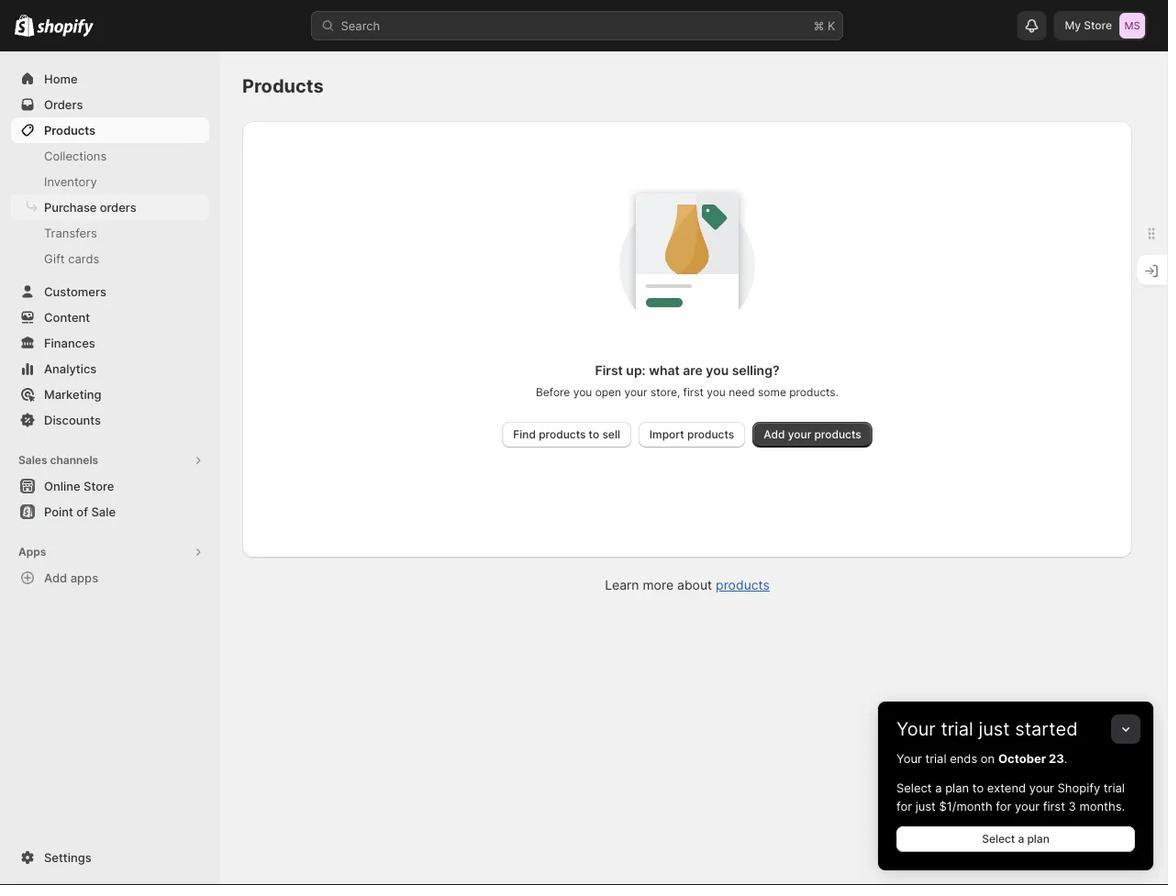 Task type: describe. For each thing, give the bounding box(es) containing it.
collections link
[[11, 143, 209, 169]]

sale
[[91, 505, 116, 519]]

0 vertical spatial first
[[683, 386, 704, 399]]

channels
[[50, 454, 98, 467]]

apps
[[70, 571, 98, 585]]

some
[[758, 386, 786, 399]]

your trial just started button
[[878, 702, 1153, 740]]

online store
[[44, 479, 114, 493]]

transfers
[[44, 226, 97, 240]]

products.
[[789, 386, 839, 399]]

started
[[1015, 718, 1078, 740]]

you left need
[[707, 386, 726, 399]]

$1/month
[[939, 799, 992, 813]]

purchase orders link
[[11, 195, 209, 220]]

my store image
[[1119, 13, 1145, 39]]

marketing
[[44, 387, 101, 401]]

add apps
[[44, 571, 98, 585]]

shopify
[[1058, 781, 1100, 795]]

0 horizontal spatial to
[[589, 428, 599, 441]]

0 vertical spatial products
[[242, 75, 324, 97]]

import
[[650, 428, 684, 441]]

orders
[[100, 200, 136, 214]]

store,
[[650, 386, 680, 399]]

open
[[595, 386, 621, 399]]

learn more about products
[[605, 578, 770, 593]]

inventory
[[44, 174, 97, 189]]

store for online store
[[84, 479, 114, 493]]

products link
[[716, 578, 770, 593]]

online
[[44, 479, 80, 493]]

home link
[[11, 66, 209, 92]]

on
[[981, 751, 995, 766]]

select for select a plan to extend your shopify trial for just $1/month for your first 3 months.
[[896, 781, 932, 795]]

gift
[[44, 251, 65, 266]]

my
[[1065, 19, 1081, 32]]

first
[[595, 363, 623, 379]]

plan for select a plan
[[1027, 833, 1050, 846]]

your down products.
[[788, 428, 811, 441]]

home
[[44, 72, 78, 86]]

what
[[649, 363, 680, 379]]

find products to sell link
[[502, 422, 631, 448]]

you right are
[[706, 363, 729, 379]]

your down extend
[[1015, 799, 1040, 813]]

your trial ends on october 23 .
[[896, 751, 1067, 766]]

before
[[536, 386, 570, 399]]

you left open at top right
[[573, 386, 592, 399]]

marketing link
[[11, 382, 209, 407]]

more
[[643, 578, 674, 593]]

online store link
[[11, 473, 209, 499]]

plan for select a plan to extend your shopify trial for just $1/month for your first 3 months.
[[945, 781, 969, 795]]

your for your trial ends on october 23 .
[[896, 751, 922, 766]]

your trial just started
[[896, 718, 1078, 740]]

search
[[341, 18, 380, 33]]

your down up:
[[624, 386, 647, 399]]

products right about
[[716, 578, 770, 593]]

apps button
[[11, 540, 209, 565]]

import products
[[650, 428, 734, 441]]

⌘ k
[[813, 18, 835, 33]]

finances link
[[11, 330, 209, 356]]

find
[[513, 428, 536, 441]]

content
[[44, 310, 90, 324]]

select a plan to extend your shopify trial for just $1/month for your first 3 months.
[[896, 781, 1125, 813]]

need
[[729, 386, 755, 399]]

settings link
[[11, 845, 209, 871]]

your down 23 at the bottom of the page
[[1029, 781, 1054, 795]]

before you open your store, first you need some products.
[[536, 386, 839, 399]]

products right find
[[539, 428, 586, 441]]

selling?
[[732, 363, 779, 379]]



Task type: locate. For each thing, give the bounding box(es) containing it.
3
[[1069, 799, 1076, 813]]

select a plan link
[[896, 827, 1135, 852]]

0 vertical spatial a
[[935, 781, 942, 795]]

0 horizontal spatial add
[[44, 571, 67, 585]]

products right import
[[687, 428, 734, 441]]

k
[[828, 18, 835, 33]]

inventory link
[[11, 169, 209, 195]]

0 horizontal spatial first
[[683, 386, 704, 399]]

add your products
[[764, 428, 861, 441]]

your for your trial just started
[[896, 718, 936, 740]]

your left ends
[[896, 751, 922, 766]]

just up on
[[979, 718, 1010, 740]]

for left $1/month at the bottom right
[[896, 799, 912, 813]]

1 vertical spatial to
[[972, 781, 984, 795]]

1 horizontal spatial to
[[972, 781, 984, 795]]

plan down select a plan to extend your shopify trial for just $1/month for your first 3 months.
[[1027, 833, 1050, 846]]

0 vertical spatial select
[[896, 781, 932, 795]]

products down products.
[[814, 428, 861, 441]]

1 horizontal spatial select
[[982, 833, 1015, 846]]

store for my store
[[1084, 19, 1112, 32]]

select inside 'link'
[[982, 833, 1015, 846]]

a up $1/month at the bottom right
[[935, 781, 942, 795]]

customers link
[[11, 279, 209, 305]]

transfers link
[[11, 220, 209, 246]]

0 horizontal spatial a
[[935, 781, 942, 795]]

first
[[683, 386, 704, 399], [1043, 799, 1065, 813]]

just left $1/month at the bottom right
[[915, 799, 936, 813]]

trial up "months."
[[1104, 781, 1125, 795]]

0 vertical spatial to
[[589, 428, 599, 441]]

store right my
[[1084, 19, 1112, 32]]

a for select a plan to extend your shopify trial for just $1/month for your first 3 months.
[[935, 781, 942, 795]]

0 horizontal spatial select
[[896, 781, 932, 795]]

my store
[[1065, 19, 1112, 32]]

select inside select a plan to extend your shopify trial for just $1/month for your first 3 months.
[[896, 781, 932, 795]]

add apps button
[[11, 565, 209, 591]]

products link
[[11, 117, 209, 143]]

1 horizontal spatial products
[[242, 75, 324, 97]]

a
[[935, 781, 942, 795], [1018, 833, 1024, 846]]

first up: what are you selling?
[[595, 363, 779, 379]]

trial left ends
[[925, 751, 946, 766]]

0 vertical spatial store
[[1084, 19, 1112, 32]]

plan inside 'link'
[[1027, 833, 1050, 846]]

0 horizontal spatial just
[[915, 799, 936, 813]]

online store button
[[0, 473, 220, 499]]

discounts
[[44, 413, 101, 427]]

up:
[[626, 363, 646, 379]]

add for add apps
[[44, 571, 67, 585]]

1 horizontal spatial first
[[1043, 799, 1065, 813]]

1 vertical spatial products
[[44, 123, 95, 137]]

trial for just
[[941, 718, 973, 740]]

sales channels button
[[11, 448, 209, 473]]

a down select a plan to extend your shopify trial for just $1/month for your first 3 months.
[[1018, 833, 1024, 846]]

store up sale
[[84, 479, 114, 493]]

0 vertical spatial your
[[896, 718, 936, 740]]

trial for ends
[[925, 751, 946, 766]]

1 horizontal spatial plan
[[1027, 833, 1050, 846]]

sell
[[602, 428, 620, 441]]

learn
[[605, 578, 639, 593]]

0 vertical spatial add
[[764, 428, 785, 441]]

select down select a plan to extend your shopify trial for just $1/month for your first 3 months.
[[982, 833, 1015, 846]]

1 vertical spatial add
[[44, 571, 67, 585]]

plan
[[945, 781, 969, 795], [1027, 833, 1050, 846]]

find products to sell
[[513, 428, 620, 441]]

sales
[[18, 454, 47, 467]]

select a plan
[[982, 833, 1050, 846]]

products inside button
[[687, 428, 734, 441]]

of
[[76, 505, 88, 519]]

select for select a plan
[[982, 833, 1015, 846]]

settings
[[44, 851, 91, 865]]

1 horizontal spatial for
[[996, 799, 1011, 813]]

0 horizontal spatial shopify image
[[15, 14, 34, 36]]

a inside 'link'
[[1018, 833, 1024, 846]]

⌘
[[813, 18, 824, 33]]

1 vertical spatial first
[[1043, 799, 1065, 813]]

extend
[[987, 781, 1026, 795]]

october
[[998, 751, 1046, 766]]

0 horizontal spatial for
[[896, 799, 912, 813]]

1 vertical spatial plan
[[1027, 833, 1050, 846]]

about
[[677, 578, 712, 593]]

ends
[[950, 751, 977, 766]]

1 vertical spatial store
[[84, 479, 114, 493]]

add for add your products
[[764, 428, 785, 441]]

2 for from the left
[[996, 799, 1011, 813]]

1 vertical spatial select
[[982, 833, 1015, 846]]

0 horizontal spatial products
[[44, 123, 95, 137]]

0 vertical spatial plan
[[945, 781, 969, 795]]

shopify image
[[15, 14, 34, 36], [37, 19, 94, 37]]

gift cards link
[[11, 246, 209, 272]]

a inside select a plan to extend your shopify trial for just $1/month for your first 3 months.
[[935, 781, 942, 795]]

1 your from the top
[[896, 718, 936, 740]]

add down some
[[764, 428, 785, 441]]

1 horizontal spatial a
[[1018, 833, 1024, 846]]

purchase orders
[[44, 200, 136, 214]]

point of sale button
[[0, 499, 220, 525]]

content link
[[11, 305, 209, 330]]

first down are
[[683, 386, 704, 399]]

1 vertical spatial trial
[[925, 751, 946, 766]]

add your products link
[[753, 422, 872, 448]]

your up your trial ends on october 23 .
[[896, 718, 936, 740]]

trial inside 'dropdown button'
[[941, 718, 973, 740]]

products
[[539, 428, 586, 441], [687, 428, 734, 441], [814, 428, 861, 441], [716, 578, 770, 593]]

customers
[[44, 284, 106, 299]]

1 vertical spatial your
[[896, 751, 922, 766]]

just
[[979, 718, 1010, 740], [915, 799, 936, 813]]

1 horizontal spatial shopify image
[[37, 19, 94, 37]]

analytics
[[44, 362, 97, 376]]

to up $1/month at the bottom right
[[972, 781, 984, 795]]

cards
[[68, 251, 99, 266]]

trial up ends
[[941, 718, 973, 740]]

products
[[242, 75, 324, 97], [44, 123, 95, 137]]

0 horizontal spatial store
[[84, 479, 114, 493]]

you
[[706, 363, 729, 379], [573, 386, 592, 399], [707, 386, 726, 399]]

to left sell
[[589, 428, 599, 441]]

1 horizontal spatial add
[[764, 428, 785, 441]]

trial inside select a plan to extend your shopify trial for just $1/month for your first 3 months.
[[1104, 781, 1125, 795]]

store inside online store link
[[84, 479, 114, 493]]

add inside button
[[44, 571, 67, 585]]

plan up $1/month at the bottom right
[[945, 781, 969, 795]]

0 horizontal spatial plan
[[945, 781, 969, 795]]

point of sale
[[44, 505, 116, 519]]

orders link
[[11, 92, 209, 117]]

just inside 'dropdown button'
[[979, 718, 1010, 740]]

purchase
[[44, 200, 97, 214]]

first inside select a plan to extend your shopify trial for just $1/month for your first 3 months.
[[1043, 799, 1065, 813]]

2 your from the top
[[896, 751, 922, 766]]

your
[[624, 386, 647, 399], [788, 428, 811, 441], [1029, 781, 1054, 795], [1015, 799, 1040, 813]]

point
[[44, 505, 73, 519]]

to inside select a plan to extend your shopify trial for just $1/month for your first 3 months.
[[972, 781, 984, 795]]

first left 3 on the right of the page
[[1043, 799, 1065, 813]]

orders
[[44, 97, 83, 111]]

store
[[1084, 19, 1112, 32], [84, 479, 114, 493]]

select
[[896, 781, 932, 795], [982, 833, 1015, 846]]

a for select a plan
[[1018, 833, 1024, 846]]

your trial just started element
[[878, 750, 1153, 871]]

0 vertical spatial just
[[979, 718, 1010, 740]]

1 vertical spatial a
[[1018, 833, 1024, 846]]

for down extend
[[996, 799, 1011, 813]]

23
[[1049, 751, 1064, 766]]

your inside 'dropdown button'
[[896, 718, 936, 740]]

1 vertical spatial just
[[915, 799, 936, 813]]

point of sale link
[[11, 499, 209, 525]]

finances
[[44, 336, 95, 350]]

1 for from the left
[[896, 799, 912, 813]]

import products button
[[639, 422, 745, 448]]

0 vertical spatial trial
[[941, 718, 973, 740]]

collections
[[44, 149, 107, 163]]

apps
[[18, 546, 46, 559]]

sales channels
[[18, 454, 98, 467]]

add left apps
[[44, 571, 67, 585]]

2 vertical spatial trial
[[1104, 781, 1125, 795]]

select down your trial ends on october 23 .
[[896, 781, 932, 795]]

discounts link
[[11, 407, 209, 433]]

add
[[764, 428, 785, 441], [44, 571, 67, 585]]

.
[[1064, 751, 1067, 766]]

just inside select a plan to extend your shopify trial for just $1/month for your first 3 months.
[[915, 799, 936, 813]]

1 horizontal spatial just
[[979, 718, 1010, 740]]

analytics link
[[11, 356, 209, 382]]

1 horizontal spatial store
[[1084, 19, 1112, 32]]

are
[[683, 363, 703, 379]]

gift cards
[[44, 251, 99, 266]]

plan inside select a plan to extend your shopify trial for just $1/month for your first 3 months.
[[945, 781, 969, 795]]



Task type: vqa. For each thing, say whether or not it's contained in the screenshot.
Search countries 'text field'
no



